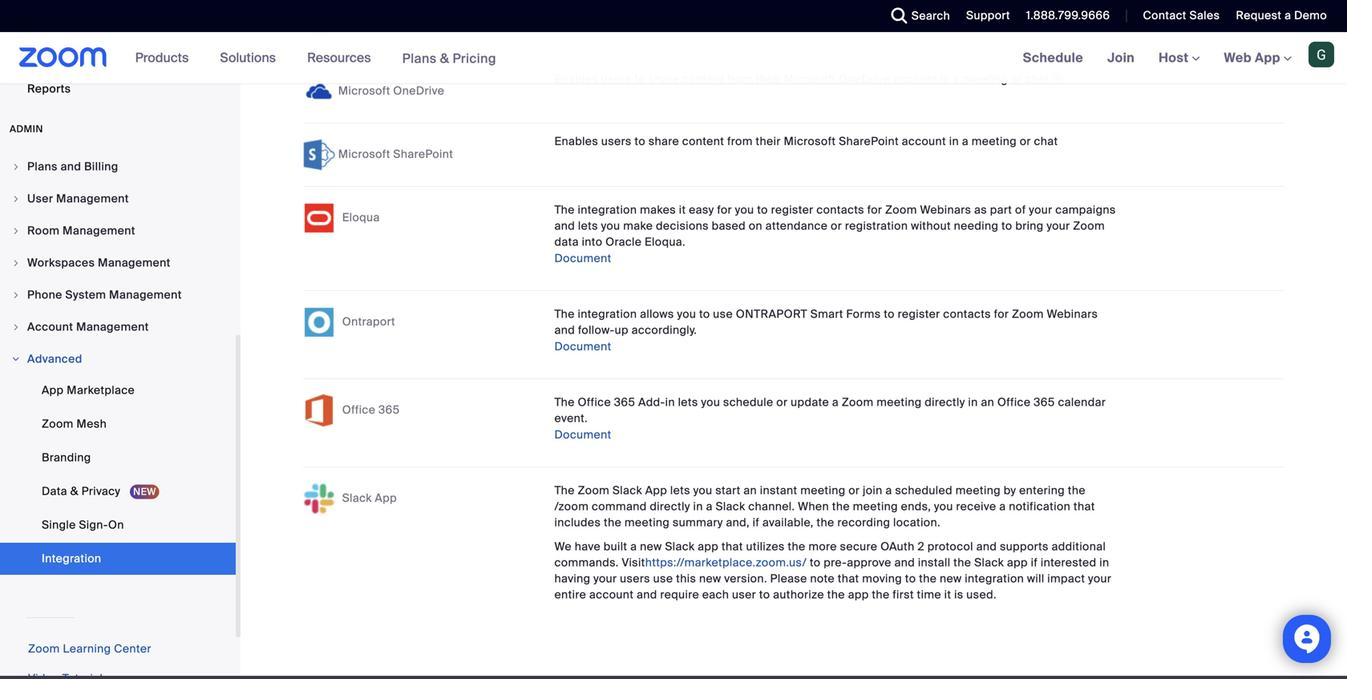 Task type: vqa. For each thing, say whether or not it's contained in the screenshot.
complete.
no



Task type: describe. For each thing, give the bounding box(es) containing it.
allows
[[640, 307, 674, 322]]

campaigns
[[1056, 203, 1116, 218]]

require
[[661, 588, 700, 603]]

we
[[555, 540, 572, 555]]

without
[[911, 219, 951, 234]]

host
[[1159, 49, 1193, 66]]

the inside "the zoom slack app lets you start an instant meeting or join a scheduled meeting by entering the /zoom command directly in a slack channel. when the meeting ends, you receive a notification that includes the meeting summary and, if available, the recording location."
[[555, 484, 575, 498]]

account
[[27, 320, 73, 335]]

slack up "command"
[[613, 484, 643, 498]]

pricing
[[453, 50, 497, 67]]

forms
[[847, 307, 881, 322]]

0 horizontal spatial box
[[338, 20, 359, 35]]

your down the commands.
[[594, 572, 617, 587]]

meeting inside the office 365 add-in lets you schedule or update a zoom meeting directly in an office 365 calendar event. document
[[877, 395, 922, 410]]

and,
[[726, 516, 750, 530]]

make
[[624, 219, 653, 234]]

document link for document
[[555, 340, 612, 354]]

workspaces management menu item
[[0, 248, 236, 278]]

side navigation navigation
[[0, 0, 241, 680]]

meetings navigation
[[1011, 32, 1348, 85]]

enables users to share content from their microsoft onedrive account in a meeting or chat application
[[555, 70, 1201, 88]]

account management menu item
[[0, 312, 236, 343]]

integration for document
[[578, 307, 637, 322]]

you left start
[[694, 484, 713, 498]]

phone
[[27, 288, 62, 302]]

zoom mesh link
[[0, 408, 236, 440]]

notification
[[1009, 500, 1071, 514]]

user
[[732, 588, 757, 603]]

plans and billing
[[27, 159, 118, 174]]

enables users to share content from their microsoft sharepoint account in a meeting or chat
[[555, 134, 1059, 149]]

microsoft down enables users to share content from their microsoft onedrive account in a meeting or chat
[[784, 134, 836, 149]]

reports
[[27, 81, 71, 96]]

and down oauth
[[895, 556, 915, 571]]

integration for lets
[[578, 203, 637, 218]]

built
[[604, 540, 628, 555]]

content for account
[[683, 9, 725, 23]]

document link for lets
[[555, 251, 612, 266]]

privacy
[[82, 484, 121, 499]]

the for the office 365 add-in lets you schedule or update a zoom meeting directly in an office 365 calendar event.
[[555, 395, 575, 410]]

the for the integration allows you to use ontraport smart forms to register contacts for zoom webinars and follow-up accordingly.
[[555, 307, 575, 322]]

integration inside to pre-approve and install the slack app if interested in having your users use this new version. please note that moving to the new integration will impact your entire account and require each user to authorize the app the first time it is used.
[[965, 572, 1025, 587]]

decisions
[[656, 219, 709, 234]]

the down the when
[[817, 516, 835, 530]]

command
[[592, 500, 647, 514]]

the right entering
[[1068, 484, 1086, 498]]

microsoft right microsoft sharepoint image
[[338, 147, 390, 162]]

branding
[[42, 450, 91, 465]]

chat for enables users to share content from their microsoft onedrive account in a meeting or chat
[[1026, 72, 1050, 87]]

right image for account
[[11, 322, 21, 332]]

approve
[[847, 556, 892, 571]]

or inside "the zoom slack app lets you start an instant meeting or join a scheduled meeting by entering the /zoom command directly in a slack channel. when the meeting ends, you receive a notification that includes the meeting summary and, if available, the recording location."
[[849, 484, 860, 498]]

& for plans
[[440, 50, 450, 67]]

when
[[798, 500, 830, 514]]

sign-
[[79, 518, 108, 533]]

advanced
[[27, 352, 82, 367]]

data & privacy link
[[0, 476, 236, 508]]

learning
[[63, 642, 111, 657]]

0 horizontal spatial onedrive
[[393, 83, 445, 98]]

register inside the integration allows you to use ontraport smart forms to register contacts for zoom webinars and follow-up accordingly. document
[[898, 307, 941, 322]]

1 horizontal spatial 365
[[614, 395, 636, 410]]

1 horizontal spatial office
[[578, 395, 611, 410]]

receive
[[957, 500, 997, 514]]

plans for plans and billing
[[27, 159, 58, 174]]

1 horizontal spatial box
[[784, 9, 805, 23]]

admin
[[10, 123, 43, 135]]

eloqua image
[[303, 202, 335, 234]]

integration
[[42, 552, 101, 566]]

directly inside "the zoom slack app lets you start an instant meeting or join a scheduled meeting by entering the /zoom command directly in a slack channel. when the meeting ends, you receive a notification that includes the meeting summary and, if available, the recording location."
[[650, 500, 691, 514]]

slack inside to pre-approve and install the slack app if interested in having your users use this new version. please note that moving to the new integration will impact your entire account and require each user to authorize the app the first time it is used.
[[975, 556, 1005, 571]]

add-
[[639, 395, 666, 410]]

zoom logo image
[[19, 47, 107, 67]]

more
[[809, 540, 837, 555]]

if inside to pre-approve and install the slack app if interested in having your users use this new version. please note that moving to the new integration will impact your entire account and require each user to authorize the app the first time it is used.
[[1031, 556, 1038, 571]]

version image
[[1053, 70, 1064, 87]]

your right impact
[[1089, 572, 1112, 587]]

account inside to pre-approve and install the slack app if interested in having your users use this new version. please note that moving to the new integration will impact your entire account and require each user to authorize the app the first time it is used.
[[590, 588, 634, 603]]

management down workspaces management menu item at the top left
[[109, 288, 182, 302]]

webinars inside the integration allows you to use ontraport smart forms to register contacts for zoom webinars and follow-up accordingly. document
[[1047, 307, 1099, 322]]

right image for user
[[11, 194, 21, 204]]

microsoft onedrive
[[338, 83, 445, 98]]

oauth
[[881, 540, 915, 555]]

utilizes
[[746, 540, 785, 555]]

the inside we have built a new slack app that utilizes the more secure oauth 2 protocol and supports additional commands. visit
[[788, 540, 806, 555]]

your right bring
[[1047, 219, 1071, 234]]

0 horizontal spatial sharepoint
[[393, 147, 453, 162]]

the office 365 add-in lets you schedule or update a zoom meeting directly in an office 365 calendar event. document
[[555, 395, 1107, 443]]

to inside 'enables users to share content from their microsoft onedrive account in a meeting or chat' application
[[635, 72, 646, 87]]

profile picture image
[[1309, 42, 1335, 67]]

integration link
[[0, 543, 236, 575]]

2 horizontal spatial office
[[998, 395, 1031, 410]]

microsoft inside application
[[784, 72, 836, 87]]

document link for event.
[[555, 428, 612, 443]]

instant
[[760, 484, 798, 498]]

advanced menu
[[0, 375, 236, 577]]

admin menu menu
[[0, 152, 236, 578]]

in inside "the zoom slack app lets you start an instant meeting or join a scheduled meeting by entering the /zoom command directly in a slack channel. when the meeting ends, you receive a notification that includes the meeting summary and, if available, the recording location."
[[694, 500, 703, 514]]

contact sales
[[1144, 8, 1221, 23]]

1.888.799.9666
[[1027, 8, 1111, 23]]

having
[[555, 572, 591, 587]]

enables for enables users to share content from their box account in a meeting or chat
[[555, 9, 599, 23]]

2
[[918, 540, 925, 555]]

schedule
[[1023, 49, 1084, 66]]

right image for workspaces
[[11, 258, 21, 268]]

account inside application
[[893, 72, 938, 87]]

sales
[[1190, 8, 1221, 23]]

content for sharepoint
[[683, 134, 725, 149]]

0 horizontal spatial for
[[717, 203, 732, 218]]

the down note
[[828, 588, 845, 603]]

0 vertical spatial chat
[[940, 9, 964, 23]]

request
[[1237, 8, 1282, 23]]

solutions
[[220, 49, 276, 66]]

contacts inside the integration makes it easy for you to register contacts for zoom webinars as part of your campaigns and lets you make decisions based on attendance or registration without needing to bring your zoom data into oracle eloqua. document
[[817, 203, 865, 218]]

slack app
[[342, 491, 397, 506]]

or inside application
[[1011, 72, 1023, 87]]

document inside the office 365 add-in lets you schedule or update a zoom meeting directly in an office 365 calendar event. document
[[555, 428, 612, 443]]

the down 'protocol'
[[954, 556, 972, 571]]

an inside "the zoom slack app lets you start an instant meeting or join a scheduled meeting by entering the /zoom command directly in a slack channel. when the meeting ends, you receive a notification that includes the meeting summary and, if available, the recording location."
[[744, 484, 757, 498]]

plans & pricing
[[402, 50, 497, 67]]

or inside the integration makes it easy for you to register contacts for zoom webinars as part of your campaigns and lets you make decisions based on attendance or registration without needing to bring your zoom data into oracle eloqua. document
[[831, 219, 842, 234]]

includes
[[555, 516, 601, 530]]

workspaces management
[[27, 256, 171, 270]]

join
[[1108, 49, 1135, 66]]

microsoft sharepoint
[[338, 147, 453, 162]]

slack image
[[303, 483, 335, 515]]

resources
[[307, 49, 371, 66]]

ontraport
[[342, 314, 396, 329]]

/zoom
[[555, 500, 589, 514]]

the integration allows you to use ontraport smart forms to register contacts for zoom webinars and follow-up accordingly. document
[[555, 307, 1099, 354]]

or inside the office 365 add-in lets you schedule or update a zoom meeting directly in an office 365 calendar event. document
[[777, 395, 788, 410]]

moving
[[863, 572, 903, 587]]

0 horizontal spatial office
[[342, 403, 376, 418]]

document inside the integration makes it easy for you to register contacts for zoom webinars as part of your campaigns and lets you make decisions based on attendance or registration without needing to bring your zoom data into oracle eloqua. document
[[555, 251, 612, 266]]

microsoft down resources
[[338, 83, 390, 98]]

web app button
[[1225, 49, 1292, 66]]

commands.
[[555, 556, 619, 571]]

marketplace
[[67, 383, 135, 398]]

enables users to share content from their box account in a meeting or chat
[[555, 9, 964, 23]]

single
[[42, 518, 76, 533]]

request a demo
[[1237, 8, 1328, 23]]

lets inside the office 365 add-in lets you schedule or update a zoom meeting directly in an office 365 calendar event. document
[[678, 395, 698, 410]]

based
[[712, 219, 746, 234]]



Task type: locate. For each thing, give the bounding box(es) containing it.
zoom inside the office 365 add-in lets you schedule or update a zoom meeting directly in an office 365 calendar event. document
[[842, 395, 874, 410]]

contacts inside the integration allows you to use ontraport smart forms to register contacts for zoom webinars and follow-up accordingly. document
[[944, 307, 992, 322]]

that down pre-
[[838, 572, 860, 587]]

new up each
[[700, 572, 722, 587]]

document link down follow-
[[555, 340, 612, 354]]

it left is on the right bottom of page
[[945, 588, 952, 603]]

needing
[[954, 219, 999, 234]]

0 vertical spatial enables
[[555, 9, 599, 23]]

into
[[582, 235, 603, 250]]

and left billing
[[61, 159, 81, 174]]

1 horizontal spatial app
[[848, 588, 869, 603]]

2 vertical spatial content
[[683, 134, 725, 149]]

from for account
[[728, 9, 753, 23]]

that inside "the zoom slack app lets you start an instant meeting or join a scheduled meeting by entering the /zoom command directly in a slack channel. when the meeting ends, you receive a notification that includes the meeting summary and, if available, the recording location."
[[1074, 500, 1096, 514]]

0 vertical spatial contacts
[[817, 203, 865, 218]]

1 vertical spatial contacts
[[944, 307, 992, 322]]

use left "this"
[[654, 572, 673, 587]]

right image down admin
[[11, 162, 21, 172]]

you up oracle
[[601, 219, 621, 234]]

zoom
[[886, 203, 918, 218], [1074, 219, 1106, 234], [1012, 307, 1044, 322], [842, 395, 874, 410], [42, 417, 74, 432], [578, 484, 610, 498], [28, 642, 60, 657]]

office365 image
[[303, 395, 335, 427]]

schedule link
[[1011, 32, 1096, 83]]

or right attendance
[[831, 219, 842, 234]]

of
[[1016, 203, 1027, 218]]

location.
[[894, 516, 941, 530]]

an inside the office 365 add-in lets you schedule or update a zoom meeting directly in an office 365 calendar event. document
[[981, 395, 995, 410]]

1 right image from the top
[[11, 162, 21, 172]]

right image left phone
[[11, 290, 21, 300]]

channel.
[[749, 500, 795, 514]]

document link
[[555, 251, 612, 266], [555, 340, 612, 354], [555, 428, 612, 443]]

1 their from the top
[[756, 9, 781, 23]]

the inside the integration allows you to use ontraport smart forms to register contacts for zoom webinars and follow-up accordingly. document
[[555, 307, 575, 322]]

directly inside the office 365 add-in lets you schedule or update a zoom meeting directly in an office 365 calendar event. document
[[925, 395, 966, 410]]

box right box icon
[[338, 20, 359, 35]]

that inside to pre-approve and install the slack app if interested in having your users use this new version. please note that moving to the new integration will impact your entire account and require each user to authorize the app the first time it is used.
[[838, 572, 860, 587]]

1 vertical spatial if
[[1031, 556, 1038, 571]]

1 enables from the top
[[555, 9, 599, 23]]

0 horizontal spatial that
[[722, 540, 743, 555]]

https://marketplace.zoom.us/ link
[[646, 556, 807, 571]]

event.
[[555, 411, 588, 426]]

app inside the "meetings" navigation
[[1256, 49, 1281, 66]]

a inside application
[[954, 72, 960, 87]]

1 vertical spatial document
[[555, 340, 612, 354]]

right image
[[11, 226, 21, 236], [11, 290, 21, 300]]

register inside the integration makes it easy for you to register contacts for zoom webinars as part of your campaigns and lets you make decisions based on attendance or registration without needing to bring your zoom data into oracle eloqua. document
[[771, 203, 814, 218]]

0 horizontal spatial contacts
[[817, 203, 865, 218]]

app up the https://marketplace.zoom.us/
[[698, 540, 719, 555]]

document down event.
[[555, 428, 612, 443]]

enables for enables users to share content from their microsoft sharepoint account in a meeting or chat
[[555, 134, 599, 149]]

webinars inside the integration makes it easy for you to register contacts for zoom webinars as part of your campaigns and lets you make decisions based on attendance or registration without needing to bring your zoom data into oracle eloqua. document
[[921, 203, 972, 218]]

from
[[728, 9, 753, 23], [728, 72, 753, 87], [728, 134, 753, 149]]

0 horizontal spatial app
[[698, 540, 719, 555]]

chat left support
[[940, 9, 964, 23]]

1 vertical spatial right image
[[11, 290, 21, 300]]

mesh
[[77, 417, 107, 432]]

1 vertical spatial plans
[[27, 159, 58, 174]]

that inside we have built a new slack app that utilizes the more secure oauth 2 protocol and supports additional commands. visit
[[722, 540, 743, 555]]

you inside the integration allows you to use ontraport smart forms to register contacts for zoom webinars and follow-up accordingly. document
[[677, 307, 697, 322]]

and left follow-
[[555, 323, 575, 338]]

app marketplace link
[[0, 375, 236, 407]]

eloqua.
[[645, 235, 686, 250]]

3 the from the top
[[555, 395, 575, 410]]

their for onedrive
[[756, 72, 781, 87]]

attendance
[[766, 219, 828, 234]]

0 vertical spatial integration
[[578, 203, 637, 218]]

account management
[[27, 320, 149, 335]]

slack right "slack" icon
[[342, 491, 372, 506]]

the down "command"
[[604, 516, 622, 530]]

this
[[676, 572, 697, 587]]

user management menu item
[[0, 184, 236, 214]]

that
[[1074, 500, 1096, 514], [722, 540, 743, 555], [838, 572, 860, 587]]

2 share from the top
[[649, 72, 680, 87]]

and left require
[[637, 588, 658, 603]]

1 vertical spatial register
[[898, 307, 941, 322]]

microsoft sharepoint image
[[303, 139, 335, 171]]

plans & pricing link
[[402, 50, 497, 67], [402, 50, 497, 67]]

the up time
[[919, 572, 937, 587]]

app right "slack" icon
[[375, 491, 397, 506]]

users for enables users to share content from their box account in a meeting or chat
[[602, 9, 632, 23]]

or up of
[[1020, 134, 1032, 149]]

web
[[1225, 49, 1252, 66]]

3 document from the top
[[555, 428, 612, 443]]

0 horizontal spatial webinars
[[921, 203, 972, 218]]

sharepoint down 'enables users to share content from their microsoft onedrive account in a meeting or chat' application
[[839, 134, 899, 149]]

the down available, at right bottom
[[788, 540, 806, 555]]

app down moving
[[848, 588, 869, 603]]

1 vertical spatial directly
[[650, 500, 691, 514]]

right image inside advanced menu item
[[11, 355, 21, 364]]

right image inside phone system management menu item
[[11, 290, 21, 300]]

box image
[[303, 12, 335, 44]]

2 from from the top
[[728, 72, 753, 87]]

3 their from the top
[[756, 134, 781, 149]]

2 vertical spatial document link
[[555, 428, 612, 443]]

visit
[[622, 556, 646, 571]]

room management menu item
[[0, 216, 236, 246]]

and inside the integration makes it easy for you to register contacts for zoom webinars as part of your campaigns and lets you make decisions based on attendance or registration without needing to bring your zoom data into oracle eloqua. document
[[555, 219, 575, 234]]

users inside to pre-approve and install the slack app if interested in having your users use this new version. please note that moving to the new integration will impact your entire account and require each user to authorize the app the first time it is used.
[[620, 572, 651, 587]]

the up /zoom
[[555, 484, 575, 498]]

1 vertical spatial enables
[[555, 72, 599, 87]]

the down moving
[[872, 588, 890, 603]]

and inside the integration allows you to use ontraport smart forms to register contacts for zoom webinars and follow-up accordingly. document
[[555, 323, 575, 338]]

1 vertical spatial document link
[[555, 340, 612, 354]]

right image inside user management menu item
[[11, 194, 21, 204]]

1 content from the top
[[683, 9, 725, 23]]

0 horizontal spatial if
[[753, 516, 760, 530]]

0 horizontal spatial 365
[[379, 403, 400, 418]]

we have built a new slack app that utilizes the more secure oauth 2 protocol and supports additional commands. visit
[[555, 540, 1107, 571]]

if right and,
[[753, 516, 760, 530]]

and
[[61, 159, 81, 174], [555, 219, 575, 234], [555, 323, 575, 338], [977, 540, 997, 555], [895, 556, 915, 571], [637, 588, 658, 603]]

the up event.
[[555, 395, 575, 410]]

app inside advanced menu
[[42, 383, 64, 398]]

right image left user on the top
[[11, 194, 21, 204]]

and right 'protocol'
[[977, 540, 997, 555]]

management
[[56, 191, 129, 206], [63, 223, 135, 238], [98, 256, 171, 270], [109, 288, 182, 302], [76, 320, 149, 335]]

a inside the office 365 add-in lets you schedule or update a zoom meeting directly in an office 365 calendar event. document
[[833, 395, 839, 410]]

it inside to pre-approve and install the slack app if interested in having your users use this new version. please note that moving to the new integration will impact your entire account and require each user to authorize the app the first time it is used.
[[945, 588, 952, 603]]

share for enables users to share content from their box account in a meeting or chat
[[649, 9, 680, 23]]

lets
[[578, 219, 598, 234], [678, 395, 698, 410], [671, 484, 691, 498]]

in inside application
[[941, 72, 951, 87]]

right image left room
[[11, 226, 21, 236]]

banner
[[0, 32, 1348, 85]]

search button
[[880, 0, 955, 32]]

1 vertical spatial integration
[[578, 307, 637, 322]]

1 horizontal spatial onedrive
[[839, 72, 890, 87]]

management for room management
[[63, 223, 135, 238]]

management down billing
[[56, 191, 129, 206]]

their up enables users to share content from their microsoft onedrive account in a meeting or chat
[[756, 9, 781, 23]]

1 horizontal spatial directly
[[925, 395, 966, 410]]

2 document link from the top
[[555, 340, 612, 354]]

or left join
[[849, 484, 860, 498]]

zoom inside advanced menu
[[42, 417, 74, 432]]

single sign-on link
[[0, 509, 236, 542]]

the down data
[[555, 307, 575, 322]]

entering
[[1020, 484, 1065, 498]]

right image
[[11, 162, 21, 172], [11, 194, 21, 204], [11, 258, 21, 268], [11, 322, 21, 332], [11, 355, 21, 364]]

1 horizontal spatial register
[[898, 307, 941, 322]]

or left support
[[926, 9, 937, 23]]

0 horizontal spatial directly
[[650, 500, 691, 514]]

management up the workspaces management
[[63, 223, 135, 238]]

1 vertical spatial app
[[1008, 556, 1028, 571]]

app
[[698, 540, 719, 555], [1008, 556, 1028, 571], [848, 588, 869, 603]]

by
[[1004, 484, 1017, 498]]

is
[[955, 588, 964, 603]]

3 enables from the top
[[555, 134, 599, 149]]

0 vertical spatial from
[[728, 9, 753, 23]]

chat inside 'enables users to share content from their microsoft onedrive account in a meeting or chat' application
[[1026, 72, 1050, 87]]

users for enables users to share content from their microsoft onedrive account in a meeting or chat
[[602, 72, 632, 87]]

account up enables users to share content from their microsoft onedrive account in a meeting or chat
[[808, 9, 853, 23]]

single sign-on
[[42, 518, 124, 533]]

0 vertical spatial use
[[713, 307, 733, 322]]

1 document link from the top
[[555, 251, 612, 266]]

office left calendar
[[998, 395, 1031, 410]]

their inside application
[[756, 72, 781, 87]]

1 vertical spatial from
[[728, 72, 753, 87]]

new inside we have built a new slack app that utilizes the more secure oauth 2 protocol and supports additional commands. visit
[[640, 540, 662, 555]]

data
[[42, 484, 67, 499]]

0 horizontal spatial use
[[654, 572, 673, 587]]

integration up follow-
[[578, 307, 637, 322]]

0 horizontal spatial it
[[679, 203, 686, 218]]

box
[[784, 9, 805, 23], [338, 20, 359, 35]]

1 horizontal spatial it
[[945, 588, 952, 603]]

join link
[[1096, 32, 1147, 83]]

a
[[1285, 8, 1292, 23], [868, 9, 875, 23], [954, 72, 960, 87], [963, 134, 969, 149], [833, 395, 839, 410], [886, 484, 893, 498], [706, 500, 713, 514], [1000, 500, 1006, 514], [631, 540, 637, 555]]

and inside we have built a new slack app that utilizes the more secure oauth 2 protocol and supports additional commands. visit
[[977, 540, 997, 555]]

content inside application
[[683, 72, 725, 87]]

2 right image from the top
[[11, 194, 21, 204]]

app down supports
[[1008, 556, 1028, 571]]

system
[[65, 288, 106, 302]]

1 horizontal spatial plans
[[402, 50, 437, 67]]

1 horizontal spatial use
[[713, 307, 733, 322]]

new up is on the right bottom of page
[[940, 572, 962, 587]]

contact sales link
[[1132, 0, 1225, 32], [1144, 8, 1221, 23]]

for inside the integration allows you to use ontraport smart forms to register contacts for zoom webinars and follow-up accordingly. document
[[995, 307, 1009, 322]]

plans inside menu item
[[27, 159, 58, 174]]

users for enables users to share content from their microsoft sharepoint account in a meeting or chat
[[602, 134, 632, 149]]

2 horizontal spatial app
[[1008, 556, 1028, 571]]

smart
[[811, 307, 844, 322]]

integration inside the integration makes it easy for you to register contacts for zoom webinars as part of your campaigns and lets you make decisions based on attendance or registration without needing to bring your zoom data into oracle eloqua. document
[[578, 203, 637, 218]]

1 horizontal spatial &
[[440, 50, 450, 67]]

share for enables users to share content from their microsoft onedrive account in a meeting or chat
[[649, 72, 680, 87]]

enables inside 'enables users to share content from their microsoft onedrive account in a meeting or chat' application
[[555, 72, 599, 87]]

that up the https://marketplace.zoom.us/
[[722, 540, 743, 555]]

2 vertical spatial from
[[728, 134, 753, 149]]

2 content from the top
[[683, 72, 725, 87]]

4 right image from the top
[[11, 322, 21, 332]]

lets right add-
[[678, 395, 698, 410]]

chat down the version "image" on the right of page
[[1035, 134, 1059, 149]]

0 horizontal spatial register
[[771, 203, 814, 218]]

up
[[615, 323, 629, 338]]

365 right office365 image
[[379, 403, 400, 418]]

please
[[771, 572, 808, 587]]

right image for phone
[[11, 290, 21, 300]]

https://marketplace.zoom.us/
[[646, 556, 807, 571]]

register right forms
[[898, 307, 941, 322]]

start
[[716, 484, 741, 498]]

2 their from the top
[[756, 72, 781, 87]]

& inside the 'data & privacy' link
[[70, 484, 79, 499]]

1 vertical spatial &
[[70, 484, 79, 499]]

or left update on the right of the page
[[777, 395, 788, 410]]

1 horizontal spatial if
[[1031, 556, 1038, 571]]

0 vertical spatial that
[[1074, 500, 1096, 514]]

0 vertical spatial share
[[649, 9, 680, 23]]

integration up used.
[[965, 572, 1025, 587]]

or left the version "image" on the right of page
[[1011, 72, 1023, 87]]

2 vertical spatial app
[[848, 588, 869, 603]]

management for account management
[[76, 320, 149, 335]]

0 vertical spatial register
[[771, 203, 814, 218]]

from inside application
[[728, 72, 753, 87]]

plans up microsoft onedrive
[[402, 50, 437, 67]]

management inside menu item
[[76, 320, 149, 335]]

ontraport
[[736, 307, 808, 322]]

lets inside the integration makes it easy for you to register contacts for zoom webinars as part of your campaigns and lets you make decisions based on attendance or registration without needing to bring your zoom data into oracle eloqua. document
[[578, 219, 598, 234]]

zoom inside the integration allows you to use ontraport smart forms to register contacts for zoom webinars and follow-up accordingly. document
[[1012, 307, 1044, 322]]

0 horizontal spatial an
[[744, 484, 757, 498]]

impact
[[1048, 572, 1086, 587]]

onedrive inside application
[[839, 72, 890, 87]]

right image inside account management menu item
[[11, 322, 21, 332]]

2 vertical spatial that
[[838, 572, 860, 587]]

room management
[[27, 223, 135, 238]]

0 vertical spatial it
[[679, 203, 686, 218]]

right image left workspaces on the left of the page
[[11, 258, 21, 268]]

0 vertical spatial content
[[683, 9, 725, 23]]

right image inside workspaces management menu item
[[11, 258, 21, 268]]

ends,
[[902, 500, 932, 514]]

2 vertical spatial integration
[[965, 572, 1025, 587]]

right image for room
[[11, 226, 21, 236]]

it inside the integration makes it easy for you to register contacts for zoom webinars as part of your campaigns and lets you make decisions based on attendance or registration without needing to bring your zoom data into oracle eloqua. document
[[679, 203, 686, 218]]

plans and billing menu item
[[0, 152, 236, 182]]

you inside the office 365 add-in lets you schedule or update a zoom meeting directly in an office 365 calendar event. document
[[701, 395, 721, 410]]

account
[[808, 9, 853, 23], [893, 72, 938, 87], [902, 134, 947, 149], [590, 588, 634, 603]]

use inside the integration allows you to use ontraport smart forms to register contacts for zoom webinars and follow-up accordingly. document
[[713, 307, 733, 322]]

0 vertical spatial their
[[756, 9, 781, 23]]

& inside product information navigation
[[440, 50, 450, 67]]

1 the from the top
[[555, 203, 575, 218]]

1 vertical spatial webinars
[[1047, 307, 1099, 322]]

slack up used.
[[975, 556, 1005, 571]]

support
[[967, 8, 1011, 23]]

chat left the version "image" on the right of page
[[1026, 72, 1050, 87]]

2 vertical spatial enables
[[555, 134, 599, 149]]

lets up summary
[[671, 484, 691, 498]]

slack down start
[[716, 500, 746, 514]]

banner containing products
[[0, 32, 1348, 85]]

on
[[749, 219, 763, 234]]

pre-
[[824, 556, 847, 571]]

account down search button
[[893, 72, 938, 87]]

0 horizontal spatial new
[[640, 540, 662, 555]]

right image for plans
[[11, 162, 21, 172]]

oracle
[[606, 235, 642, 250]]

2 horizontal spatial new
[[940, 572, 962, 587]]

plans up user on the top
[[27, 159, 58, 174]]

2 vertical spatial their
[[756, 134, 781, 149]]

enables for enables users to share content from their microsoft onedrive account in a meeting or chat
[[555, 72, 599, 87]]

app inside we have built a new slack app that utilizes the more secure oauth 2 protocol and supports additional commands. visit
[[698, 540, 719, 555]]

5 right image from the top
[[11, 355, 21, 364]]

0 vertical spatial document link
[[555, 251, 612, 266]]

0 vertical spatial &
[[440, 50, 450, 67]]

2 horizontal spatial that
[[1074, 500, 1096, 514]]

account down 'enables users to share content from their microsoft onedrive account in a meeting or chat' application
[[902, 134, 947, 149]]

1 vertical spatial use
[[654, 572, 673, 587]]

management for user management
[[56, 191, 129, 206]]

document link down into
[[555, 251, 612, 266]]

2 horizontal spatial for
[[995, 307, 1009, 322]]

host button
[[1159, 49, 1201, 66]]

slack inside we have built a new slack app that utilizes the more secure oauth 2 protocol and supports additional commands. visit
[[665, 540, 695, 555]]

lets up into
[[578, 219, 598, 234]]

use inside to pre-approve and install the slack app if interested in having your users use this new version. please note that moving to the new integration will impact your entire account and require each user to authorize the app the first time it is used.
[[654, 572, 673, 587]]

app down advanced
[[42, 383, 64, 398]]

0 vertical spatial webinars
[[921, 203, 972, 218]]

app inside "the zoom slack app lets you start an instant meeting or join a scheduled meeting by entering the /zoom command directly in a slack channel. when the meeting ends, you receive a notification that includes the meeting summary and, if available, the recording location."
[[646, 484, 668, 498]]

1 vertical spatial lets
[[678, 395, 698, 410]]

on
[[108, 518, 124, 533]]

1 share from the top
[[649, 9, 680, 23]]

3 right image from the top
[[11, 258, 21, 268]]

microsoft
[[784, 72, 836, 87], [338, 83, 390, 98], [784, 134, 836, 149], [338, 147, 390, 162]]

if up will in the right bottom of the page
[[1031, 556, 1038, 571]]

their for account
[[756, 9, 781, 23]]

& left pricing
[[440, 50, 450, 67]]

1 horizontal spatial new
[[700, 572, 722, 587]]

follow-
[[578, 323, 615, 338]]

1 horizontal spatial that
[[838, 572, 860, 587]]

& for data
[[70, 484, 79, 499]]

the inside the integration makes it easy for you to register contacts for zoom webinars as part of your campaigns and lets you make decisions based on attendance or registration without needing to bring your zoom data into oracle eloqua. document
[[555, 203, 575, 218]]

integration inside the integration allows you to use ontraport smart forms to register contacts for zoom webinars and follow-up accordingly. document
[[578, 307, 637, 322]]

schedule
[[724, 395, 774, 410]]

share for enables users to share content from their microsoft sharepoint account in a meeting or chat
[[649, 134, 680, 149]]

0 vertical spatial right image
[[11, 226, 21, 236]]

products button
[[135, 32, 196, 83]]

365 left add-
[[614, 395, 636, 410]]

1 vertical spatial their
[[756, 72, 781, 87]]

microsoft onedrive image
[[303, 76, 335, 108]]

0 vertical spatial if
[[753, 516, 760, 530]]

if inside "the zoom slack app lets you start an instant meeting or join a scheduled meeting by entering the /zoom command directly in a slack channel. when the meeting ends, you receive a notification that includes the meeting summary and, if available, the recording location."
[[753, 516, 760, 530]]

a inside we have built a new slack app that utilizes the more secure oauth 2 protocol and supports additional commands. visit
[[631, 540, 637, 555]]

register up attendance
[[771, 203, 814, 218]]

2 vertical spatial lets
[[671, 484, 691, 498]]

1 from from the top
[[728, 9, 753, 23]]

support link
[[955, 0, 1015, 32], [967, 8, 1011, 23]]

0 vertical spatial document
[[555, 251, 612, 266]]

sharepoint
[[839, 134, 899, 149], [393, 147, 453, 162]]

new up visit
[[640, 540, 662, 555]]

billing
[[84, 159, 118, 174]]

you down scheduled
[[935, 500, 954, 514]]

management for workspaces management
[[98, 256, 171, 270]]

1 vertical spatial it
[[945, 588, 952, 603]]

advanced menu item
[[0, 344, 236, 375]]

right image inside "room management" menu item
[[11, 226, 21, 236]]

meeting inside 'enables users to share content from their microsoft onedrive account in a meeting or chat' application
[[963, 72, 1008, 87]]

from for onedrive
[[728, 72, 753, 87]]

scheduled
[[896, 484, 953, 498]]

1 vertical spatial share
[[649, 72, 680, 87]]

you up on
[[735, 203, 755, 218]]

management down phone system management menu item
[[76, 320, 149, 335]]

0 vertical spatial app
[[698, 540, 719, 555]]

zoom learning center
[[28, 642, 151, 657]]

chat for enables users to share content from their microsoft sharepoint account in a meeting or chat
[[1035, 134, 1059, 149]]

office
[[578, 395, 611, 410], [998, 395, 1031, 410], [342, 403, 376, 418]]

interested
[[1041, 556, 1097, 571]]

office right office365 image
[[342, 403, 376, 418]]

1 horizontal spatial for
[[868, 203, 883, 218]]

the for the integration makes it easy for you to register contacts for zoom webinars as part of your campaigns and lets you make decisions based on attendance or registration without needing to bring your zoom data into oracle eloqua.
[[555, 203, 575, 218]]

management down "room management" menu item
[[98, 256, 171, 270]]

app right web
[[1256, 49, 1281, 66]]

zoom inside "the zoom slack app lets you start an instant meeting or join a scheduled meeting by entering the /zoom command directly in a slack channel. when the meeting ends, you receive a notification that includes the meeting summary and, if available, the recording location."
[[578, 484, 610, 498]]

document inside the integration allows you to use ontraport smart forms to register contacts for zoom webinars and follow-up accordingly. document
[[555, 340, 612, 354]]

if
[[753, 516, 760, 530], [1031, 556, 1038, 571]]

new
[[640, 540, 662, 555], [700, 572, 722, 587], [940, 572, 962, 587]]

you up the accordingly.
[[677, 307, 697, 322]]

reports link
[[0, 73, 236, 105]]

plans inside product information navigation
[[402, 50, 437, 67]]

lets inside "the zoom slack app lets you start an instant meeting or join a scheduled meeting by entering the /zoom command directly in a slack channel. when the meeting ends, you receive a notification that includes the meeting summary and, if available, the recording location."
[[671, 484, 691, 498]]

3 from from the top
[[728, 134, 753, 149]]

1 right image from the top
[[11, 226, 21, 236]]

use left ontraport
[[713, 307, 733, 322]]

2 document from the top
[[555, 340, 612, 354]]

their down enables users to share content from their box account in a meeting or chat
[[756, 72, 781, 87]]

phone system management
[[27, 288, 182, 302]]

will
[[1028, 572, 1045, 587]]

sharepoint down microsoft onedrive
[[393, 147, 453, 162]]

summary
[[673, 516, 723, 530]]

the
[[555, 203, 575, 218], [555, 307, 575, 322], [555, 395, 575, 410], [555, 484, 575, 498]]

1 vertical spatial chat
[[1026, 72, 1050, 87]]

365 left calendar
[[1034, 395, 1056, 410]]

0 vertical spatial an
[[981, 395, 995, 410]]

products
[[135, 49, 189, 66]]

2 enables from the top
[[555, 72, 599, 87]]

phone system management menu item
[[0, 280, 236, 310]]

0 vertical spatial lets
[[578, 219, 598, 234]]

3 share from the top
[[649, 134, 680, 149]]

box up enables users to share content from their microsoft onedrive account in a meeting or chat
[[784, 9, 805, 23]]

authorize
[[773, 588, 825, 603]]

1 document from the top
[[555, 251, 612, 266]]

integration up "make"
[[578, 203, 637, 218]]

2 horizontal spatial 365
[[1034, 395, 1056, 410]]

note
[[811, 572, 835, 587]]

3 content from the top
[[683, 134, 725, 149]]

0 horizontal spatial plans
[[27, 159, 58, 174]]

2 right image from the top
[[11, 290, 21, 300]]

right image left advanced
[[11, 355, 21, 364]]

1 horizontal spatial an
[[981, 395, 995, 410]]

plans for plans & pricing
[[402, 50, 437, 67]]

slack down summary
[[665, 540, 695, 555]]

2 vertical spatial share
[[649, 134, 680, 149]]

secure
[[840, 540, 878, 555]]

0 vertical spatial plans
[[402, 50, 437, 67]]

document link down event.
[[555, 428, 612, 443]]

calendar
[[1059, 395, 1107, 410]]

right image inside plans and billing menu item
[[11, 162, 21, 172]]

1 vertical spatial an
[[744, 484, 757, 498]]

2 the from the top
[[555, 307, 575, 322]]

the zoom slack app lets you start an instant meeting or join a scheduled meeting by entering the /zoom command directly in a slack channel. when the meeting ends, you receive a notification that includes the meeting summary and, if available, the recording location.
[[555, 484, 1096, 530]]

&
[[440, 50, 450, 67], [70, 484, 79, 499]]

1 vertical spatial that
[[722, 540, 743, 555]]

1 horizontal spatial contacts
[[944, 307, 992, 322]]

recording
[[838, 516, 891, 530]]

and up data
[[555, 219, 575, 234]]

content for onedrive
[[683, 72, 725, 87]]

0 horizontal spatial &
[[70, 484, 79, 499]]

share inside application
[[649, 72, 680, 87]]

users inside application
[[602, 72, 632, 87]]

ontraport image
[[303, 307, 335, 339]]

4 the from the top
[[555, 484, 575, 498]]

product information navigation
[[123, 32, 509, 85]]

from for sharepoint
[[728, 134, 753, 149]]

in inside to pre-approve and install the slack app if interested in having your users use this new version. please note that moving to the new integration will impact your entire account and require each user to authorize the app the first time it is used.
[[1100, 556, 1110, 571]]

0 vertical spatial directly
[[925, 395, 966, 410]]

2 vertical spatial document
[[555, 428, 612, 443]]

1 horizontal spatial webinars
[[1047, 307, 1099, 322]]

your up bring
[[1030, 203, 1053, 218]]

their for sharepoint
[[756, 134, 781, 149]]

the inside the office 365 add-in lets you schedule or update a zoom meeting directly in an office 365 calendar event. document
[[555, 395, 575, 410]]

and inside plans and billing menu item
[[61, 159, 81, 174]]

the right the when
[[833, 500, 850, 514]]

eloqua
[[342, 210, 380, 225]]

& right data
[[70, 484, 79, 499]]

3 document link from the top
[[555, 428, 612, 443]]

account down visit
[[590, 588, 634, 603]]

available,
[[763, 516, 814, 530]]

1 horizontal spatial sharepoint
[[839, 134, 899, 149]]



